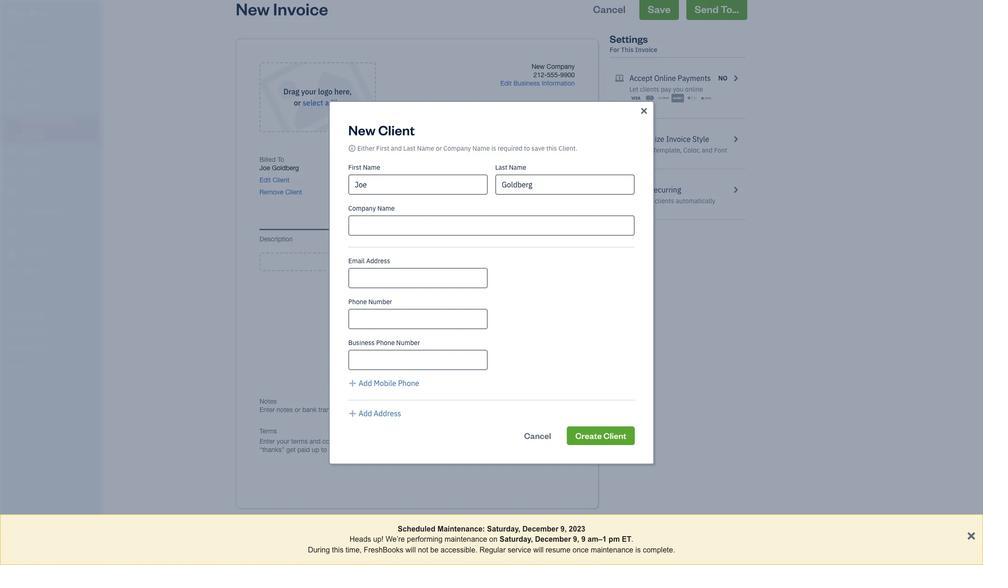 Task type: locate. For each thing, give the bounding box(es) containing it.
settings down bank at the bottom
[[7, 362, 28, 370]]

plus image for add mobile phone
[[348, 378, 357, 389]]

is left complete.
[[636, 546, 641, 554]]

9, left 2023
[[561, 525, 567, 533]]

let
[[630, 85, 639, 94]]

freshbooks
[[364, 546, 404, 554]]

0 horizontal spatial will
[[406, 546, 416, 554]]

this inside the "new client" dialog
[[547, 144, 557, 152]]

saturday, up on
[[487, 525, 521, 533]]

1 horizontal spatial cancel
[[593, 2, 626, 15]]

0 vertical spatial cancel button
[[585, 0, 634, 20]]

0 vertical spatial address
[[366, 257, 390, 265]]

1 horizontal spatial this
[[547, 144, 557, 152]]

settings
[[610, 32, 648, 45], [7, 362, 28, 370]]

cancel button
[[585, 0, 634, 20], [516, 426, 560, 445]]

company up owner
[[22, 8, 53, 17]]

1 vertical spatial edit
[[260, 176, 271, 184]]

0 horizontal spatial this
[[332, 546, 344, 554]]

1 vertical spatial maintenance
[[591, 546, 634, 554]]

date left of
[[351, 156, 364, 163]]

settings up this
[[610, 32, 648, 45]]

a left discount
[[478, 296, 481, 304]]

1 plus image from the top
[[348, 378, 357, 389]]

pm
[[609, 536, 620, 544]]

( down client.
[[558, 156, 560, 163]]

0 vertical spatial first
[[376, 144, 390, 152]]

Company Name text field
[[348, 215, 635, 236]]

bank
[[7, 345, 20, 353]]

new inside dialog
[[348, 121, 376, 138]]

bank connections
[[7, 345, 55, 353]]

a inside "amount due ( request a deposit"
[[481, 368, 485, 375]]

last down required
[[495, 163, 508, 171]]

due for $0.00
[[545, 156, 556, 163]]

2 horizontal spatial number
[[443, 156, 467, 163]]

this right save
[[547, 144, 557, 152]]

date up company name
[[364, 184, 378, 192]]

client right create
[[604, 430, 627, 441]]

members
[[23, 311, 48, 318]]

for
[[610, 46, 620, 54]]

discount
[[483, 296, 509, 304]]

timer image
[[6, 208, 17, 217]]

number up business phone number text field
[[396, 338, 420, 347]]

add down add mobile phone button
[[359, 409, 372, 418]]

2 vertical spatial number
[[396, 338, 420, 347]]

0 horizontal spatial due
[[351, 184, 363, 192]]

company up 9900
[[547, 63, 575, 70]]

during
[[308, 546, 330, 554]]

is left required
[[492, 144, 496, 152]]

2023
[[569, 525, 586, 533]]

company
[[22, 8, 53, 17], [547, 63, 575, 70], [444, 144, 471, 152], [348, 204, 376, 212]]

edit inside billed to joe goldberg edit client remove client
[[260, 176, 271, 184]]

invoice up enter an invoice # text field
[[421, 156, 441, 163]]

template,
[[653, 146, 682, 154]]

0 vertical spatial settings
[[610, 32, 648, 45]]

new up 212-
[[532, 63, 545, 70]]

subtotal
[[484, 288, 509, 295]]

(
[[558, 156, 560, 163], [492, 360, 494, 367]]

joe
[[260, 164, 270, 172]]

0 vertical spatial saturday,
[[487, 525, 521, 533]]

0 horizontal spatial cancel
[[524, 430, 551, 441]]

555-
[[547, 71, 561, 79]]

amount down to
[[520, 156, 543, 163]]

first name
[[348, 163, 380, 171]]

0 horizontal spatial phone
[[348, 298, 367, 306]]

due for a
[[478, 360, 490, 367]]

1 horizontal spatial phone
[[376, 338, 395, 347]]

1 vertical spatial due
[[351, 184, 363, 192]]

plus image left add address
[[348, 408, 357, 419]]

this inside scheduled maintenance: saturday, december 9, 2023 heads up! we're performing maintenance on saturday, december 9, 9 am–1 pm et . during this time, freshbooks will not be accessible. regular service will resume once maintenance is complete.
[[332, 546, 344, 554]]

expense image
[[6, 167, 17, 177]]

chevronright image for customize invoice style
[[732, 134, 740, 145]]

new up either
[[348, 121, 376, 138]]

clients down "recurring"
[[655, 197, 675, 205]]

1 horizontal spatial due
[[478, 360, 490, 367]]

settings for settings
[[7, 362, 28, 370]]

0 vertical spatial december
[[523, 525, 559, 533]]

primary image
[[348, 144, 356, 152]]

will left not
[[406, 546, 416, 554]]

1 horizontal spatial will
[[534, 546, 544, 554]]

business down phone number
[[348, 338, 375, 347]]

1 horizontal spatial line
[[547, 235, 559, 243]]

Terms text field
[[260, 437, 575, 454]]

visa image
[[630, 94, 642, 103]]

clients down the accept on the top of the page
[[640, 85, 660, 94]]

0 horizontal spatial invoice
[[421, 156, 441, 163]]

complete.
[[643, 546, 675, 554]]

1 horizontal spatial is
[[636, 546, 641, 554]]

client up the issue
[[378, 121, 415, 138]]

request
[[455, 368, 479, 375]]

1 horizontal spatial edit
[[501, 80, 512, 87]]

1 vertical spatial last
[[495, 163, 508, 171]]

invoice up the change template, color, and font
[[666, 134, 691, 144]]

1 vertical spatial is
[[636, 546, 641, 554]]

1 vertical spatial december
[[535, 536, 571, 544]]

and down new client
[[391, 144, 402, 152]]

1 vertical spatial this
[[332, 546, 344, 554]]

new up owner
[[7, 8, 21, 17]]

1 chevronright image from the top
[[732, 73, 740, 84]]

american express image
[[672, 94, 685, 103]]

amount inside "amount due ( request a deposit"
[[454, 360, 477, 367]]

edit business information button
[[501, 79, 575, 87]]

1 horizontal spatial number
[[396, 338, 420, 347]]

new client dialog
[[0, 90, 984, 476]]

number for phone number
[[369, 298, 392, 306]]

save
[[648, 2, 671, 15]]

invoice right this
[[635, 46, 658, 54]]

0 vertical spatial business
[[514, 80, 540, 87]]

phone up business phone number text field
[[376, 338, 395, 347]]

212-
[[534, 71, 547, 79]]

this left time,
[[332, 546, 344, 554]]

9
[[582, 536, 586, 544]]

Phone Number text field
[[348, 309, 488, 329]]

.
[[632, 536, 634, 544]]

estimate image
[[6, 81, 17, 91]]

line left total on the right
[[547, 235, 559, 243]]

will right the service
[[534, 546, 544, 554]]

2 horizontal spatial new
[[532, 63, 545, 70]]

and down style
[[702, 146, 713, 154]]

phone right mobile
[[398, 378, 419, 388]]

Issue date in MM/DD/YYYY format text field
[[351, 164, 407, 172]]

services
[[34, 328, 56, 335]]

add a line button
[[260, 253, 575, 271]]

new for new company 212-555-9900 edit business information
[[532, 63, 545, 70]]

line up email address text field
[[428, 256, 446, 268]]

0 horizontal spatial (
[[492, 360, 494, 367]]

name
[[417, 144, 435, 152], [473, 144, 490, 152], [363, 163, 380, 171], [509, 163, 527, 171], [378, 204, 395, 212]]

client.
[[559, 144, 578, 152]]

business down 212-
[[514, 80, 540, 87]]

1 vertical spatial line
[[428, 256, 446, 268]]

1 vertical spatial address
[[374, 409, 401, 418]]

2 horizontal spatial invoice
[[666, 134, 691, 144]]

2 plus image from the top
[[348, 408, 357, 419]]

0 horizontal spatial settings
[[7, 362, 28, 370]]

0 vertical spatial due
[[545, 156, 556, 163]]

invoice inside settings for this invoice
[[635, 46, 658, 54]]

1 vertical spatial date
[[364, 184, 378, 192]]

settings inside main element
[[7, 362, 28, 370]]

0 vertical spatial plus image
[[348, 378, 357, 389]]

1 horizontal spatial maintenance
[[591, 546, 634, 554]]

1 vertical spatial 9,
[[573, 536, 580, 544]]

address right email
[[366, 257, 390, 265]]

business phone number
[[348, 338, 420, 347]]

team
[[7, 311, 22, 318]]

dashboard image
[[6, 41, 17, 51]]

0 horizontal spatial and
[[23, 328, 32, 335]]

9, left 9
[[573, 536, 580, 544]]

add left mobile
[[359, 378, 372, 388]]

customize
[[630, 134, 665, 144]]

1 vertical spatial first
[[348, 163, 362, 171]]

3 chevronright image from the top
[[732, 184, 740, 195]]

cancel for save
[[593, 2, 626, 15]]

chevronright image
[[732, 73, 740, 84], [732, 134, 740, 145], [732, 184, 740, 195]]

service
[[508, 546, 531, 554]]

send to... button
[[687, 0, 748, 20]]

2 vertical spatial chevronright image
[[732, 184, 740, 195]]

due inside amount due ( usd $0.00
[[545, 156, 556, 163]]

phone down email
[[348, 298, 367, 306]]

billed
[[260, 156, 276, 163]]

add inside add address button
[[359, 409, 372, 418]]

due date
[[351, 184, 378, 192]]

last
[[404, 144, 416, 152], [495, 163, 508, 171]]

0 vertical spatial last
[[404, 144, 416, 152]]

and inside the "new client" dialog
[[391, 144, 402, 152]]

due inside "amount due ( request a deposit"
[[478, 360, 490, 367]]

settings inside settings for this invoice
[[610, 32, 648, 45]]

new company owner
[[7, 8, 53, 26]]

first left of
[[348, 163, 362, 171]]

Email Address text field
[[348, 268, 488, 288]]

( up deposit
[[492, 360, 494, 367]]

1 vertical spatial cancel button
[[516, 426, 560, 445]]

1 vertical spatial plus image
[[348, 408, 357, 419]]

is
[[492, 144, 496, 152], [636, 546, 641, 554]]

will
[[406, 546, 416, 554], [534, 546, 544, 554]]

add a discount button
[[464, 296, 509, 304]]

2 horizontal spatial due
[[545, 156, 556, 163]]

this
[[547, 144, 557, 152], [332, 546, 344, 554]]

amount left paid
[[471, 335, 494, 342]]

a
[[325, 98, 329, 107], [421, 256, 426, 268], [478, 296, 481, 304], [481, 368, 485, 375]]

1 horizontal spatial business
[[514, 80, 540, 87]]

am–1
[[588, 536, 607, 544]]

chevronright image for make recurring
[[732, 184, 740, 195]]

add inside subtotal add a discount
[[464, 296, 476, 304]]

1 horizontal spatial invoice
[[635, 46, 658, 54]]

new company 212-555-9900 edit business information
[[501, 63, 575, 87]]

add inside add a line button
[[402, 256, 419, 268]]

payment image
[[6, 147, 17, 157]]

address inside add address button
[[374, 409, 401, 418]]

0 vertical spatial (
[[558, 156, 560, 163]]

First Name text field
[[348, 174, 488, 195]]

due down first name
[[351, 184, 363, 192]]

maintenance
[[445, 536, 487, 544], [591, 546, 634, 554]]

required
[[498, 144, 523, 152]]

0 horizontal spatial cancel button
[[516, 426, 560, 445]]

add address button
[[348, 408, 401, 419]]

×
[[967, 526, 976, 543]]

2 vertical spatial new
[[348, 121, 376, 138]]

plus image
[[348, 378, 357, 389], [348, 408, 357, 419]]

Reference Number text field
[[421, 193, 486, 200]]

0 vertical spatial edit
[[501, 80, 512, 87]]

be
[[431, 546, 439, 554]]

1 vertical spatial settings
[[7, 362, 28, 370]]

amount for a
[[454, 360, 477, 367]]

new inside new company owner
[[7, 8, 21, 17]]

new client
[[348, 121, 415, 138]]

1 vertical spatial cancel
[[524, 430, 551, 441]]

first up the issue
[[376, 144, 390, 152]]

0 horizontal spatial business
[[348, 338, 375, 347]]

1 vertical spatial business
[[348, 338, 375, 347]]

address for email address
[[366, 257, 390, 265]]

maintenance down maintenance:
[[445, 536, 487, 544]]

1 horizontal spatial new
[[348, 121, 376, 138]]

due left usd
[[545, 156, 556, 163]]

add right plus image
[[402, 256, 419, 268]]

is inside scheduled maintenance: saturday, december 9, 2023 heads up! we're performing maintenance on saturday, december 9, 9 am–1 pm et . during this time, freshbooks will not be accessible. regular service will resume once maintenance is complete.
[[636, 546, 641, 554]]

maintenance down pm
[[591, 546, 634, 554]]

2 will from the left
[[534, 546, 544, 554]]

to...
[[721, 2, 739, 15]]

2 vertical spatial phone
[[398, 378, 419, 388]]

december
[[523, 525, 559, 533], [535, 536, 571, 544]]

number up business phone number
[[369, 298, 392, 306]]

payments
[[678, 74, 711, 83]]

0 vertical spatial phone
[[348, 298, 367, 306]]

address down the add mobile phone
[[374, 409, 401, 418]]

saturday,
[[487, 525, 521, 533], [500, 536, 533, 544]]

0 vertical spatial maintenance
[[445, 536, 487, 544]]

remove
[[260, 188, 284, 196]]

0 vertical spatial new
[[7, 8, 21, 17]]

0 vertical spatial this
[[547, 144, 557, 152]]

phone
[[348, 298, 367, 306], [376, 338, 395, 347], [398, 378, 419, 388]]

0 vertical spatial amount
[[520, 156, 543, 163]]

add inside add mobile phone button
[[359, 378, 372, 388]]

and right items
[[23, 328, 32, 335]]

items and services link
[[2, 324, 100, 340]]

add a line
[[402, 256, 446, 268]]

0 vertical spatial line
[[547, 235, 559, 243]]

cancel for create client
[[524, 430, 551, 441]]

1 horizontal spatial settings
[[610, 32, 648, 45]]

2 vertical spatial due
[[478, 360, 490, 367]]

last left or
[[404, 144, 416, 152]]

1 horizontal spatial first
[[376, 144, 390, 152]]

1 vertical spatial number
[[369, 298, 392, 306]]

client
[[378, 121, 415, 138], [273, 176, 290, 184], [285, 188, 302, 196], [604, 430, 627, 441]]

0 vertical spatial clients
[[640, 85, 660, 94]]

0 vertical spatial is
[[492, 144, 496, 152]]

1 vertical spatial chevronright image
[[732, 134, 740, 145]]

number down either first and last name or company name is required to save this client.
[[443, 156, 467, 163]]

2 horizontal spatial phone
[[398, 378, 419, 388]]

address
[[366, 257, 390, 265], [374, 409, 401, 418]]

0 horizontal spatial number
[[369, 298, 392, 306]]

2 vertical spatial amount
[[454, 360, 477, 367]]

1 vertical spatial phone
[[376, 338, 395, 347]]

plus image left mobile
[[348, 378, 357, 389]]

9,
[[561, 525, 567, 533], [573, 536, 580, 544]]

company down due date
[[348, 204, 376, 212]]

add left discount
[[464, 296, 476, 304]]

amount up request
[[454, 360, 477, 367]]

0 horizontal spatial edit
[[260, 176, 271, 184]]

bill
[[630, 197, 639, 205]]

0 horizontal spatial new
[[7, 8, 21, 17]]

( inside amount due ( usd $0.00
[[558, 156, 560, 163]]

0 horizontal spatial 9,
[[561, 525, 567, 533]]

1 vertical spatial new
[[532, 63, 545, 70]]

make
[[630, 185, 648, 194]]

( inside "amount due ( request a deposit"
[[492, 360, 494, 367]]

add for add mobile phone
[[359, 378, 372, 388]]

a up email address text field
[[421, 256, 426, 268]]

0 vertical spatial cancel
[[593, 2, 626, 15]]

Notes text field
[[260, 406, 575, 414]]

1 horizontal spatial and
[[391, 144, 402, 152]]

9900
[[561, 71, 575, 79]]

1 horizontal spatial (
[[558, 156, 560, 163]]

1 horizontal spatial 9,
[[573, 536, 580, 544]]

1 vertical spatial (
[[492, 360, 494, 367]]

new inside new company 212-555-9900 edit business information
[[532, 63, 545, 70]]

0 vertical spatial chevronright image
[[732, 73, 740, 84]]

project image
[[6, 187, 17, 197]]

name for company name
[[378, 204, 395, 212]]

2 horizontal spatial and
[[702, 146, 713, 154]]

0 vertical spatial invoice
[[635, 46, 658, 54]]

Enter an Invoice # text field
[[421, 164, 447, 172]]

cancel inside the "new client" dialog
[[524, 430, 551, 441]]

a left deposit
[[481, 368, 485, 375]]

last name
[[495, 163, 527, 171]]

create client
[[576, 430, 627, 441]]

due up request a deposit button
[[478, 360, 490, 367]]

of
[[366, 156, 372, 163]]

business inside new company 212-555-9900 edit business information
[[514, 80, 540, 87]]

amount inside amount due ( usd $0.00
[[520, 156, 543, 163]]

mastercard image
[[644, 94, 656, 103]]

new for new client
[[348, 121, 376, 138]]

chart image
[[6, 248, 17, 257]]

Last Name text field
[[495, 174, 635, 195]]

saturday, up the service
[[500, 536, 533, 544]]

et
[[622, 536, 632, 544]]

2 chevronright image from the top
[[732, 134, 740, 145]]

name for last name
[[509, 163, 527, 171]]



Task type: vqa. For each thing, say whether or not it's contained in the screenshot.
plus icon to the right
yes



Task type: describe. For each thing, give the bounding box(es) containing it.
bill your clients automatically
[[630, 197, 716, 205]]

accept
[[630, 74, 653, 83]]

apps
[[7, 294, 21, 301]]

not
[[418, 546, 428, 554]]

description
[[260, 235, 293, 243]]

apple pay image
[[686, 94, 699, 103]]

subtotal add a discount
[[464, 288, 509, 304]]

add address
[[359, 409, 401, 418]]

resume
[[546, 546, 571, 554]]

send
[[695, 2, 719, 15]]

either first and last name or company name is required to save this client.
[[358, 144, 578, 152]]

amount due ( request a deposit
[[454, 360, 509, 375]]

email
[[348, 257, 365, 265]]

performing
[[407, 536, 443, 544]]

amount for $0.00
[[520, 156, 543, 163]]

1 vertical spatial amount
[[471, 335, 494, 342]]

email address
[[348, 257, 390, 265]]

either
[[358, 144, 375, 152]]

client right remove
[[285, 188, 302, 196]]

automatically
[[676, 197, 716, 205]]

add for add a line
[[402, 256, 419, 268]]

add for add address
[[359, 409, 372, 418]]

discover image
[[658, 94, 670, 103]]

scheduled maintenance: saturday, december 9, 2023 heads up! we're performing maintenance on saturday, december 9, 9 am–1 pm et . during this time, freshbooks will not be accessible. regular service will resume once maintenance is complete.
[[308, 525, 675, 554]]

scheduled
[[398, 525, 436, 533]]

create
[[576, 430, 602, 441]]

usd
[[560, 156, 573, 163]]

settings link
[[2, 358, 100, 375]]

edit inside new company 212-555-9900 edit business information
[[501, 80, 512, 87]]

1 vertical spatial clients
[[655, 197, 675, 205]]

cancel button for create client
[[516, 426, 560, 445]]

add mobile phone
[[359, 378, 419, 388]]

bank image
[[700, 94, 713, 103]]

line total
[[547, 235, 575, 243]]

font
[[714, 146, 728, 154]]

this
[[621, 46, 634, 54]]

1 horizontal spatial last
[[495, 163, 508, 171]]

0 vertical spatial 9,
[[561, 525, 567, 533]]

report image
[[6, 268, 17, 277]]

2 vertical spatial invoice
[[421, 156, 441, 163]]

time,
[[346, 546, 362, 554]]

client inside button
[[604, 430, 627, 441]]

reference
[[421, 184, 450, 192]]

apps link
[[2, 289, 100, 306]]

on
[[489, 536, 498, 544]]

close image
[[640, 105, 649, 117]]

change
[[630, 146, 652, 154]]

company name
[[348, 204, 395, 212]]

amount paid
[[471, 335, 509, 342]]

company inside new company owner
[[22, 8, 53, 17]]

address for add address
[[374, 409, 401, 418]]

× button
[[967, 526, 976, 543]]

request a deposit button
[[455, 368, 509, 376]]

edit client button
[[260, 176, 290, 184]]

0 horizontal spatial first
[[348, 163, 362, 171]]

business inside the "new client" dialog
[[348, 338, 375, 347]]

qty
[[518, 235, 529, 243]]

bank connections link
[[2, 341, 100, 357]]

notes
[[260, 398, 277, 405]]

onlinesales image
[[616, 73, 624, 84]]

online
[[655, 74, 676, 83]]

phone inside button
[[398, 378, 419, 388]]

name for first name
[[363, 163, 380, 171]]

plus image
[[389, 257, 399, 267]]

add mobile phone button
[[348, 378, 419, 389]]

line inside button
[[428, 256, 446, 268]]

$0.00
[[533, 162, 575, 182]]

0 vertical spatial date
[[351, 156, 364, 163]]

plus image for add address
[[348, 408, 357, 419]]

number for invoice number
[[443, 156, 467, 163]]

information
[[542, 80, 575, 87]]

company inside new company 212-555-9900 edit business information
[[547, 63, 575, 70]]

phone number
[[348, 298, 392, 306]]

1 vertical spatial saturday,
[[500, 536, 533, 544]]

company up invoice number
[[444, 144, 471, 152]]

client up remove client button
[[273, 176, 290, 184]]

goldberg
[[272, 164, 299, 172]]

0 horizontal spatial maintenance
[[445, 536, 487, 544]]

connections
[[22, 345, 55, 353]]

accessible.
[[441, 546, 478, 554]]

chevronright image for no
[[732, 73, 740, 84]]

issue
[[374, 156, 389, 163]]

1 will from the left
[[406, 546, 416, 554]]

we're
[[386, 536, 405, 544]]

team members
[[7, 311, 48, 318]]

( for $0.00
[[558, 156, 560, 163]]

once
[[573, 546, 589, 554]]

money image
[[6, 228, 17, 237]]

file
[[331, 98, 342, 107]]

create client button
[[567, 426, 635, 445]]

online
[[685, 85, 703, 94]]

cancel button for save
[[585, 0, 634, 20]]

paid
[[496, 335, 509, 342]]

billed to joe goldberg edit client remove client
[[260, 156, 302, 196]]

change template, color, and font
[[630, 146, 728, 154]]

settings for this invoice
[[610, 32, 658, 54]]

items and services
[[7, 328, 56, 335]]

accept online payments
[[630, 74, 711, 83]]

color,
[[684, 146, 700, 154]]

pay
[[661, 85, 672, 94]]

Business Phone Number text field
[[348, 350, 488, 370]]

rate
[[468, 235, 482, 243]]

make recurring
[[630, 185, 682, 194]]

client image
[[6, 61, 17, 71]]

or
[[436, 144, 442, 152]]

main element
[[0, 0, 126, 565]]

is inside the "new client" dialog
[[492, 144, 496, 152]]

refresh image
[[616, 184, 624, 195]]

save
[[532, 144, 545, 152]]

up!
[[373, 536, 384, 544]]

team members link
[[2, 307, 100, 323]]

heads
[[350, 536, 371, 544]]

a inside subtotal add a discount
[[478, 296, 481, 304]]

a left file
[[325, 98, 329, 107]]

0 horizontal spatial last
[[404, 144, 416, 152]]

date of issue
[[351, 156, 389, 163]]

( for a
[[492, 360, 494, 367]]

items
[[7, 328, 21, 335]]

invoice image
[[6, 101, 17, 111]]

settings for settings for this invoice
[[610, 32, 648, 45]]

× dialog
[[0, 515, 984, 565]]

a inside button
[[421, 256, 426, 268]]

1 vertical spatial invoice
[[666, 134, 691, 144]]

customize invoice style
[[630, 134, 710, 144]]

and inside main element
[[23, 328, 32, 335]]

regular
[[480, 546, 506, 554]]

new for new company owner
[[7, 8, 21, 17]]

let clients pay you online
[[630, 85, 703, 94]]



